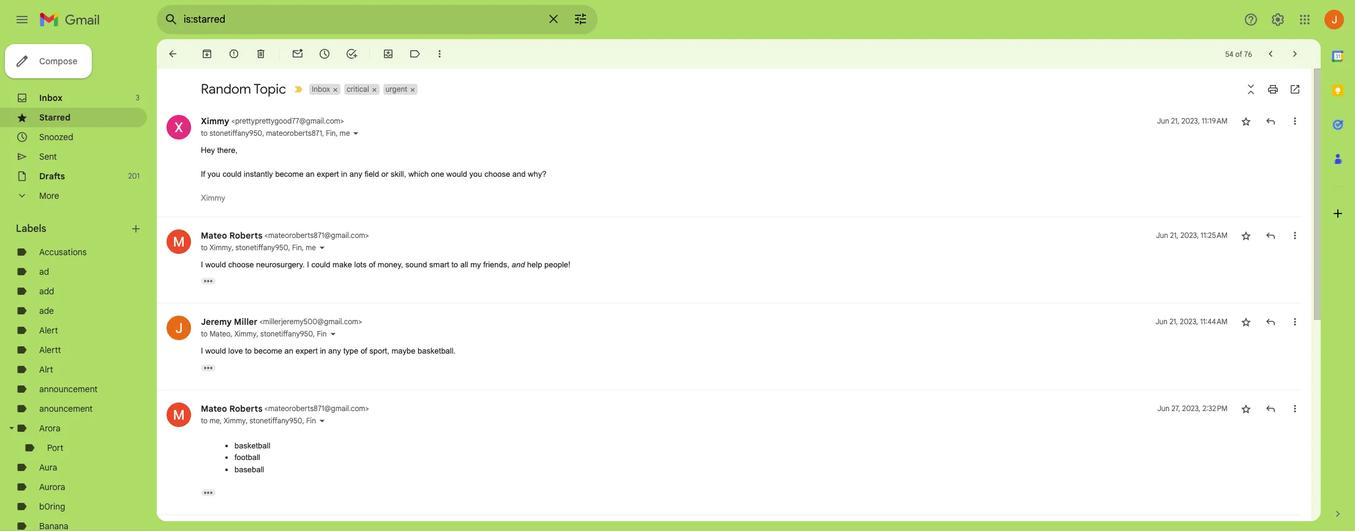 Task type: vqa. For each thing, say whether or not it's contained in the screenshot.
[Important]
no



Task type: locate. For each thing, give the bounding box(es) containing it.
anouncement
[[39, 404, 93, 415]]

mateo up to ximmy , stonetiffany950 , fin , me
[[201, 230, 227, 241]]

aurora link
[[39, 482, 65, 493]]

1 horizontal spatial me
[[306, 243, 316, 252]]

> for to mateo , ximmy , stonetiffany950 , fin
[[359, 317, 362, 327]]

jun left 11:25 am
[[1157, 231, 1169, 240]]

expert for field
[[317, 170, 339, 179]]

you
[[208, 170, 220, 179], [470, 170, 483, 179]]

i down to ximmy , stonetiffany950 , fin , me
[[201, 260, 203, 269]]

gmail image
[[39, 7, 106, 32]]

would down to ximmy , stonetiffany950 , fin , me
[[205, 260, 226, 269]]

could
[[223, 170, 242, 179], [311, 260, 331, 269]]

jeremy miller cell
[[201, 317, 362, 328]]

0 horizontal spatial me
[[210, 416, 220, 426]]

3 not starred image from the top
[[1241, 403, 1253, 415]]

1 horizontal spatial in
[[341, 170, 348, 179]]

2 horizontal spatial of
[[1236, 49, 1243, 59]]

0 vertical spatial show details image
[[353, 130, 360, 137]]

,
[[262, 129, 264, 138], [322, 129, 324, 138], [336, 129, 338, 138], [232, 243, 234, 252], [288, 243, 290, 252], [302, 243, 304, 252], [231, 330, 233, 339], [257, 330, 259, 339], [313, 330, 315, 339], [220, 416, 222, 426], [246, 416, 248, 426], [303, 416, 304, 426]]

of left 76
[[1236, 49, 1243, 59]]

an down mateoroberts871
[[306, 170, 315, 179]]

2 vertical spatial mateo
[[201, 403, 227, 414]]

main menu image
[[15, 12, 29, 27]]

show details image
[[353, 130, 360, 137], [329, 331, 337, 338]]

in left "field"
[[341, 170, 348, 179]]

None search field
[[157, 5, 598, 34]]

ad
[[39, 267, 49, 278]]

0 vertical spatial mateo roberts cell
[[201, 230, 369, 241]]

expert
[[317, 170, 339, 179], [296, 347, 318, 356]]

an down jeremy miller cell
[[285, 347, 294, 356]]

stonetiffany950 up basketball
[[250, 416, 303, 426]]

snoozed
[[39, 132, 73, 143]]

aura
[[39, 463, 57, 474]]

< inside jeremy miller < millerjeremy500@gmail.com >
[[259, 317, 263, 327]]

54
[[1226, 49, 1234, 59]]

smart
[[430, 260, 449, 269]]

stonetiffany950 down jeremy miller cell
[[260, 330, 313, 339]]

choose down to ximmy , stonetiffany950 , fin , me
[[228, 260, 254, 269]]

2 show trimmed content image from the top
[[201, 365, 216, 372]]

0 vertical spatial expert
[[317, 170, 339, 179]]

1 horizontal spatial an
[[306, 170, 315, 179]]

< for ximmy
[[265, 231, 268, 240]]

mateoroberts871
[[266, 129, 322, 138]]

clear search image
[[542, 7, 566, 31]]

jun inside cell
[[1156, 317, 1168, 327]]

all
[[461, 260, 469, 269]]

ade
[[39, 306, 54, 317]]

1 horizontal spatial show details image
[[353, 130, 360, 137]]

neurosurgery.
[[256, 260, 305, 269]]

not starred image right 11:25 am
[[1241, 229, 1253, 242]]

< up to ximmy , stonetiffany950 , fin , me
[[265, 231, 268, 240]]

mateo up to me , ximmy , stonetiffany950 , fin on the left of page
[[201, 403, 227, 414]]

add
[[39, 286, 54, 297]]

become for to
[[254, 347, 282, 356]]

> for to ximmy , stonetiffany950 , fin , me
[[365, 231, 369, 240]]

list
[[157, 103, 1302, 532]]

random topic
[[201, 81, 286, 97]]

21, for <
[[1172, 116, 1180, 126]]

0 vertical spatial an
[[306, 170, 315, 179]]

2023, inside cell
[[1181, 317, 1199, 327]]

inbox inside "button"
[[312, 85, 330, 94]]

mateoroberts871@gmail.com
[[268, 231, 365, 240], [268, 404, 365, 413]]

0 horizontal spatial any
[[328, 347, 341, 356]]

mateo roberts < mateoroberts871@gmail.com > up to ximmy , stonetiffany950 , fin , me
[[201, 230, 369, 241]]

jun inside cell
[[1157, 231, 1169, 240]]

would right one
[[447, 170, 467, 179]]

b0ring link
[[39, 502, 65, 513]]

ximmy < prettyprettygood77@gmail.com >
[[201, 116, 344, 127]]

inbox button
[[310, 84, 332, 95]]

1 vertical spatial not starred checkbox
[[1241, 403, 1253, 415]]

0 vertical spatial any
[[350, 170, 363, 179]]

0 horizontal spatial in
[[320, 347, 326, 356]]

0 vertical spatial show trimmed content image
[[201, 278, 216, 285]]

1 horizontal spatial choose
[[485, 170, 510, 179]]

jun left the 11:19 am
[[1158, 116, 1170, 126]]

mateo roberts cell up to ximmy , stonetiffany950 , fin , me
[[201, 230, 369, 241]]

and
[[513, 170, 526, 179], [512, 260, 525, 269]]

basketball
[[235, 441, 271, 451]]

mateoroberts871@gmail.com for to me , ximmy , stonetiffany950 , fin
[[268, 404, 365, 413]]

hey there,
[[201, 146, 238, 155]]

show trimmed content image
[[201, 278, 216, 285], [201, 365, 216, 372], [201, 490, 216, 497]]

2 roberts from the top
[[229, 403, 263, 414]]

not starred image for jun 21, 2023, 11:44 am
[[1241, 316, 1253, 328]]

in for type
[[320, 347, 326, 356]]

not starred checkbox right 2:32 pm
[[1241, 403, 1253, 415]]

mateo roberts < mateoroberts871@gmail.com > up to me , ximmy , stonetiffany950 , fin on the left of page
[[201, 403, 369, 414]]

announcement link
[[39, 384, 98, 395]]

support image
[[1244, 12, 1259, 27]]

show details image
[[319, 244, 326, 252], [319, 418, 326, 425]]

0 vertical spatial in
[[341, 170, 348, 179]]

21, inside cell
[[1171, 231, 1179, 240]]

2 mateo roberts cell from the top
[[201, 403, 369, 414]]

of right 'type'
[[361, 347, 367, 356]]

1 vertical spatial 21,
[[1171, 231, 1179, 240]]

1 vertical spatial show details image
[[319, 418, 326, 425]]

> for to me , ximmy , stonetiffany950 , fin
[[365, 404, 369, 413]]

21, inside cell
[[1170, 317, 1179, 327]]

21, left 11:25 am
[[1171, 231, 1179, 240]]

tab list
[[1322, 39, 1356, 488]]

fin
[[326, 129, 336, 138], [292, 243, 302, 252], [317, 330, 327, 339], [306, 416, 316, 426]]

delete image
[[255, 48, 267, 60]]

mateoroberts871@gmail.com up make
[[268, 231, 365, 240]]

1 show trimmed content image from the top
[[201, 278, 216, 285]]

would left love
[[205, 347, 226, 356]]

mateo roberts cell up to me , ximmy , stonetiffany950 , fin on the left of page
[[201, 403, 369, 414]]

1 vertical spatial me
[[306, 243, 316, 252]]

not starred image for jun 27, 2023, 2:32 pm
[[1241, 403, 1253, 415]]

1 vertical spatial would
[[205, 260, 226, 269]]

2023, left the 11:19 am
[[1182, 116, 1201, 126]]

<
[[231, 116, 235, 126], [265, 231, 268, 240], [259, 317, 263, 327], [265, 404, 268, 413]]

you right one
[[470, 170, 483, 179]]

inbox up starred
[[39, 93, 62, 104]]

expert left "field"
[[317, 170, 339, 179]]

mateo roberts cell
[[201, 230, 369, 241], [201, 403, 369, 414]]

to ximmy , stonetiffany950 , fin , me
[[201, 243, 316, 252]]

21, left the 11:19 am
[[1172, 116, 1180, 126]]

port
[[47, 443, 63, 454]]

0 vertical spatial could
[[223, 170, 242, 179]]

not starred checkbox for <
[[1241, 115, 1253, 127]]

1 horizontal spatial any
[[350, 170, 363, 179]]

mateo roberts < mateoroberts871@gmail.com >
[[201, 230, 369, 241], [201, 403, 369, 414]]

accusations link
[[39, 247, 87, 258]]

aura link
[[39, 463, 57, 474]]

2 vertical spatial would
[[205, 347, 226, 356]]

not starred checkbox right 11:44 am
[[1241, 316, 1253, 328]]

1 vertical spatial mateo roberts < mateoroberts871@gmail.com >
[[201, 403, 369, 414]]

millerjeremy500@gmail.com
[[263, 317, 359, 327]]

0 horizontal spatial inbox
[[39, 93, 62, 104]]

jun left 11:44 am
[[1156, 317, 1168, 327]]

not starred image for jun 21, 2023, 11:25 am
[[1241, 229, 1253, 242]]

not starred image right 11:44 am
[[1241, 316, 1253, 328]]

2023,
[[1182, 116, 1201, 126], [1181, 231, 1199, 240], [1181, 317, 1199, 327], [1183, 404, 1201, 413]]

any left 'type'
[[328, 347, 341, 356]]

1 vertical spatial not starred checkbox
[[1241, 316, 1253, 328]]

1 vertical spatial roberts
[[229, 403, 263, 414]]

an for to
[[285, 347, 294, 356]]

mateoroberts871@gmail.com down the i would love to become an expert in any type of sport, maybe basketball.
[[268, 404, 365, 413]]

> inside jeremy miller < millerjeremy500@gmail.com >
[[359, 317, 362, 327]]

1 vertical spatial any
[[328, 347, 341, 356]]

2 not starred checkbox from the top
[[1241, 403, 1253, 415]]

1 vertical spatial mateo roberts cell
[[201, 403, 369, 414]]

1 horizontal spatial inbox
[[312, 85, 330, 94]]

0 vertical spatial roberts
[[229, 230, 263, 241]]

and left help
[[512, 260, 525, 269]]

1 vertical spatial in
[[320, 347, 326, 356]]

1 vertical spatial show trimmed content image
[[201, 365, 216, 372]]

stonetiffany950 up the neurosurgery.
[[236, 243, 288, 252]]

2 vertical spatial not starred image
[[1241, 403, 1253, 415]]

2 vertical spatial of
[[361, 347, 367, 356]]

ximmy
[[201, 116, 230, 127], [201, 194, 225, 203], [210, 243, 232, 252], [234, 330, 257, 339], [224, 416, 246, 426]]

not starred image
[[1241, 229, 1253, 242], [1241, 316, 1253, 328], [1241, 403, 1253, 415]]

expert down millerjeremy500@gmail.com
[[296, 347, 318, 356]]

an
[[306, 170, 315, 179], [285, 347, 294, 356]]

jun 21, 2023, 11:44 am cell
[[1156, 316, 1228, 328]]

you right if
[[208, 170, 220, 179]]

become down to mateo , ximmy , stonetiffany950 , fin at bottom left
[[254, 347, 282, 356]]

in left 'type'
[[320, 347, 326, 356]]

mateo roberts cell for fin
[[201, 230, 369, 241]]

2023, inside cell
[[1181, 231, 1199, 240]]

to for to mateo , ximmy , stonetiffany950 , fin
[[201, 330, 208, 339]]

2023, left 11:25 am
[[1181, 231, 1199, 240]]

0 vertical spatial become
[[275, 170, 304, 179]]

back to starred image
[[167, 48, 179, 60]]

Not starred checkbox
[[1241, 229, 1253, 242], [1241, 316, 1253, 328]]

3 show trimmed content image from the top
[[201, 490, 216, 497]]

21,
[[1172, 116, 1180, 126], [1171, 231, 1179, 240], [1170, 317, 1179, 327]]

2:32 pm
[[1203, 404, 1228, 413]]

1 not starred image from the top
[[1241, 229, 1253, 242]]

to
[[201, 129, 208, 138], [201, 243, 208, 252], [452, 260, 458, 269], [201, 330, 208, 339], [245, 347, 252, 356], [201, 416, 208, 426]]

0 horizontal spatial you
[[208, 170, 220, 179]]

< for mateo
[[259, 317, 263, 327]]

alertt
[[39, 345, 61, 356]]

0 vertical spatial show details image
[[319, 244, 326, 252]]

not starred image right 2:32 pm
[[1241, 403, 1253, 415]]

21, inside cell
[[1172, 116, 1180, 126]]

1 horizontal spatial could
[[311, 260, 331, 269]]

0 horizontal spatial an
[[285, 347, 294, 356]]

to for to stonetiffany950 , mateoroberts871 , fin , me
[[201, 129, 208, 138]]

inbox link
[[39, 93, 62, 104]]

mateo for me
[[201, 403, 227, 414]]

add to tasks image
[[346, 48, 358, 60]]

which
[[409, 170, 429, 179]]

labels heading
[[16, 223, 130, 235]]

1 vertical spatial expert
[[296, 347, 318, 356]]

one
[[431, 170, 444, 179]]

2 vertical spatial show trimmed content image
[[201, 490, 216, 497]]

type
[[344, 347, 359, 356]]

0 horizontal spatial could
[[223, 170, 242, 179]]

1 vertical spatial not starred image
[[1241, 316, 1253, 328]]

jun left '27,'
[[1158, 404, 1170, 413]]

11:25 am
[[1201, 231, 1228, 240]]

arora
[[39, 423, 61, 434]]

love
[[228, 347, 243, 356]]

sport,
[[370, 347, 390, 356]]

1 show details image from the top
[[319, 244, 326, 252]]

jun for jun 21, 2023, 11:25 am
[[1157, 231, 1169, 240]]

mateoroberts871@gmail.com for to ximmy , stonetiffany950 , fin , me
[[268, 231, 365, 240]]

not starred checkbox right the 11:19 am
[[1241, 115, 1253, 127]]

inbox down snooze icon at the top of page
[[312, 85, 330, 94]]

1 roberts from the top
[[229, 230, 263, 241]]

could down there, at the top left of page
[[223, 170, 242, 179]]

1 horizontal spatial of
[[369, 260, 376, 269]]

i down jeremy
[[201, 347, 203, 356]]

21, left 11:44 am
[[1170, 317, 1179, 327]]

0 vertical spatial mateo
[[201, 230, 227, 241]]

0 vertical spatial not starred image
[[1241, 229, 1253, 242]]

2 not starred checkbox from the top
[[1241, 316, 1253, 328]]

roberts up to me , ximmy , stonetiffany950 , fin on the left of page
[[229, 403, 263, 414]]

urgent
[[386, 85, 408, 94]]

jun
[[1158, 116, 1170, 126], [1157, 231, 1169, 240], [1156, 317, 1168, 327], [1158, 404, 1170, 413]]

0 vertical spatial mateo roberts < mateoroberts871@gmail.com >
[[201, 230, 369, 241]]

expert for type
[[296, 347, 318, 356]]

jun 21, 2023, 11:44 am
[[1156, 317, 1228, 327]]

me for <
[[340, 129, 350, 138]]

show trimmed content image for i would choose neurosurgery. i could make lots of money, sound smart to all my friends,
[[201, 278, 216, 285]]

archive image
[[201, 48, 213, 60]]

add link
[[39, 286, 54, 297]]

1 mateoroberts871@gmail.com from the top
[[268, 231, 365, 240]]

1 horizontal spatial you
[[470, 170, 483, 179]]

0 vertical spatial not starred checkbox
[[1241, 115, 1253, 127]]

if
[[201, 170, 205, 179]]

critical
[[347, 85, 369, 94]]

not starred checkbox for jeremy miller
[[1241, 316, 1253, 328]]

2 mateoroberts871@gmail.com from the top
[[268, 404, 365, 413]]

2 not starred image from the top
[[1241, 316, 1253, 328]]

choose
[[485, 170, 510, 179], [228, 260, 254, 269]]

become right instantly on the left top of page
[[275, 170, 304, 179]]

2023, left 11:44 am
[[1181, 317, 1199, 327]]

0 vertical spatial would
[[447, 170, 467, 179]]

and left why?
[[513, 170, 526, 179]]

0 vertical spatial me
[[340, 129, 350, 138]]

could left make
[[311, 260, 331, 269]]

show details image up the i would love to become an expert in any type of sport, maybe basketball.
[[329, 331, 337, 338]]

any left "field"
[[350, 170, 363, 179]]

0 vertical spatial not starred checkbox
[[1241, 229, 1253, 242]]

>
[[340, 116, 344, 126], [365, 231, 369, 240], [359, 317, 362, 327], [365, 404, 369, 413]]

Not starred checkbox
[[1241, 115, 1253, 127], [1241, 403, 1253, 415]]

an for instantly
[[306, 170, 315, 179]]

1 vertical spatial choose
[[228, 260, 254, 269]]

labels navigation
[[0, 39, 157, 532]]

become for instantly
[[275, 170, 304, 179]]

2 horizontal spatial me
[[340, 129, 350, 138]]

> inside 'ximmy < prettyprettygood77@gmail.com >'
[[340, 116, 344, 126]]

roberts
[[229, 230, 263, 241], [229, 403, 263, 414]]

move to inbox image
[[382, 48, 395, 60]]

show details image down critical button
[[353, 130, 360, 137]]

1 mateo roberts cell from the top
[[201, 230, 369, 241]]

of right lots
[[369, 260, 376, 269]]

1 vertical spatial mateo
[[210, 330, 231, 339]]

0 vertical spatial and
[[513, 170, 526, 179]]

1 mateo roberts < mateoroberts871@gmail.com > from the top
[[201, 230, 369, 241]]

< up to mateo , ximmy , stonetiffany950 , fin at bottom left
[[259, 317, 263, 327]]

arora link
[[39, 423, 61, 434]]

< up to me , ximmy , stonetiffany950 , fin on the left of page
[[265, 404, 268, 413]]

more
[[39, 191, 59, 202]]

miller
[[234, 317, 258, 328]]

1 not starred checkbox from the top
[[1241, 229, 1253, 242]]

1 vertical spatial show details image
[[329, 331, 337, 338]]

27,
[[1172, 404, 1181, 413]]

any for field
[[350, 170, 363, 179]]

1 vertical spatial an
[[285, 347, 294, 356]]

0 vertical spatial 21,
[[1172, 116, 1180, 126]]

2023, right '27,'
[[1183, 404, 1201, 413]]

jun for jun 21, 2023, 11:44 am
[[1156, 317, 1168, 327]]

inbox inside "labels" navigation
[[39, 93, 62, 104]]

hey
[[201, 146, 215, 155]]

1 not starred checkbox from the top
[[1241, 115, 1253, 127]]

not starred checkbox right 11:25 am
[[1241, 229, 1253, 242]]

roberts up to ximmy , stonetiffany950 , fin , me
[[229, 230, 263, 241]]

choose left why?
[[485, 170, 510, 179]]

2 you from the left
[[470, 170, 483, 179]]

2 show details image from the top
[[319, 418, 326, 425]]

mateo down jeremy
[[210, 330, 231, 339]]

2 vertical spatial 21,
[[1170, 317, 1179, 327]]

1 vertical spatial mateoroberts871@gmail.com
[[268, 404, 365, 413]]

would for i would love to become an expert in any type of sport, maybe basketball.
[[205, 347, 226, 356]]

not starred checkbox for mateo roberts
[[1241, 229, 1253, 242]]

2 mateo roberts < mateoroberts871@gmail.com > from the top
[[201, 403, 369, 414]]

0 vertical spatial of
[[1236, 49, 1243, 59]]

1 vertical spatial of
[[369, 260, 376, 269]]

any
[[350, 170, 363, 179], [328, 347, 341, 356]]

0 horizontal spatial show details image
[[329, 331, 337, 338]]

jun 27, 2023, 2:32 pm
[[1158, 404, 1228, 413]]

1 vertical spatial become
[[254, 347, 282, 356]]

0 vertical spatial mateoroberts871@gmail.com
[[268, 231, 365, 240]]

sound
[[406, 260, 427, 269]]

in
[[341, 170, 348, 179], [320, 347, 326, 356]]

mateo roberts < mateoroberts871@gmail.com > for stonetiffany950
[[201, 403, 369, 414]]

< up there, at the top left of page
[[231, 116, 235, 126]]

inbox
[[312, 85, 330, 94], [39, 93, 62, 104]]



Task type: describe. For each thing, give the bounding box(es) containing it.
2023, for 11:19 am
[[1182, 116, 1201, 126]]

topic
[[254, 81, 286, 97]]

alrt
[[39, 365, 53, 376]]

make
[[333, 260, 352, 269]]

search mail image
[[161, 9, 183, 31]]

random
[[201, 81, 251, 97]]

older image
[[1290, 48, 1302, 60]]

urgent button
[[383, 84, 409, 95]]

compose
[[39, 56, 77, 67]]

snoozed link
[[39, 132, 73, 143]]

mateo roberts cell for stonetiffany950
[[201, 403, 369, 414]]

i right the neurosurgery.
[[307, 260, 309, 269]]

list containing ximmy
[[157, 103, 1302, 532]]

201
[[128, 172, 140, 181]]

roberts for stonetiffany950
[[229, 230, 263, 241]]

ad link
[[39, 267, 49, 278]]

to me , ximmy , stonetiffany950 , fin
[[201, 416, 316, 426]]

sent
[[39, 151, 57, 162]]

accusations
[[39, 247, 87, 258]]

alrt link
[[39, 365, 53, 376]]

jun 21, 2023, 11:19 am cell
[[1158, 115, 1228, 127]]

1 you from the left
[[208, 170, 220, 179]]

starred link
[[39, 112, 71, 123]]

mateo roberts < mateoroberts871@gmail.com > for fin
[[201, 230, 369, 241]]

labels
[[16, 223, 46, 235]]

settings image
[[1271, 12, 1286, 27]]

basketball.
[[418, 347, 456, 356]]

sent link
[[39, 151, 57, 162]]

jun 21, 2023, 11:25 am cell
[[1157, 229, 1228, 242]]

< for me
[[265, 404, 268, 413]]

to mateo , ximmy , stonetiffany950 , fin
[[201, 330, 327, 339]]

i would love to become an expert in any type of sport, maybe basketball.
[[201, 347, 458, 356]]

labels image
[[409, 48, 422, 60]]

report spam image
[[228, 48, 240, 60]]

2023, for 11:44 am
[[1181, 317, 1199, 327]]

0 vertical spatial choose
[[485, 170, 510, 179]]

inbox for inbox "button"
[[312, 85, 330, 94]]

would for i would choose neurosurgery. i could make lots of money, sound smart to all my friends, and help people!
[[205, 260, 226, 269]]

roberts for ximmy
[[229, 403, 263, 414]]

prettyprettygood77@gmail.com
[[235, 116, 340, 126]]

port link
[[47, 443, 63, 454]]

football
[[235, 453, 260, 463]]

2 vertical spatial me
[[210, 416, 220, 426]]

not starred checkbox for roberts
[[1241, 403, 1253, 415]]

jeremy
[[201, 317, 232, 328]]

critical button
[[344, 84, 370, 95]]

jun 27, 2023, 2:32 pm cell
[[1158, 403, 1228, 415]]

b0ring
[[39, 502, 65, 513]]

jun for jun 21, 2023, 11:19 am
[[1158, 116, 1170, 126]]

21, for roberts
[[1171, 231, 1179, 240]]

ximmy cell
[[201, 116, 344, 127]]

instantly
[[244, 170, 273, 179]]

11:44 am
[[1201, 317, 1228, 327]]

0 horizontal spatial choose
[[228, 260, 254, 269]]

announcement
[[39, 384, 98, 395]]

skill,
[[391, 170, 406, 179]]

newer image
[[1265, 48, 1277, 60]]

0 horizontal spatial of
[[361, 347, 367, 356]]

< inside 'ximmy < prettyprettygood77@gmail.com >'
[[231, 116, 235, 126]]

show details image for <
[[353, 130, 360, 137]]

i would choose neurosurgery. i could make lots of money, sound smart to all my friends, and help people!
[[201, 260, 571, 269]]

more image
[[434, 48, 446, 60]]

help
[[527, 260, 542, 269]]

friends,
[[484, 260, 510, 269]]

why?
[[528, 170, 547, 179]]

me for roberts
[[306, 243, 316, 252]]

show details image for fin
[[319, 418, 326, 425]]

people!
[[545, 260, 571, 269]]

inbox for the inbox link
[[39, 93, 62, 104]]

2023, for 2:32 pm
[[1183, 404, 1201, 413]]

not starred image
[[1241, 115, 1253, 127]]

my
[[471, 260, 481, 269]]

ade link
[[39, 306, 54, 317]]

maybe
[[392, 347, 416, 356]]

2023, for 11:25 am
[[1181, 231, 1199, 240]]

to for to me , ximmy , stonetiffany950 , fin
[[201, 416, 208, 426]]

snooze image
[[319, 48, 331, 60]]

show details image for me
[[319, 244, 326, 252]]

or
[[382, 170, 389, 179]]

show trimmed content image for i would love to become an expert in any type of sport, maybe basketball.
[[201, 365, 216, 372]]

to for to ximmy , stonetiffany950 , fin , me
[[201, 243, 208, 252]]

if you could instantly become an expert in any field or skill, which one would you choose and why?
[[201, 170, 549, 179]]

jun for jun 27, 2023, 2:32 pm
[[1158, 404, 1170, 413]]

11:19 am
[[1202, 116, 1228, 126]]

jeremy miller < millerjeremy500@gmail.com >
[[201, 317, 362, 328]]

anouncement link
[[39, 404, 93, 415]]

76
[[1245, 49, 1253, 59]]

Search mail text field
[[184, 13, 539, 26]]

show details image for miller
[[329, 331, 337, 338]]

alert link
[[39, 325, 58, 336]]

more button
[[0, 186, 147, 206]]

to stonetiffany950 , mateoroberts871 , fin , me
[[201, 129, 350, 138]]

compose button
[[5, 44, 92, 78]]

baseball
[[235, 465, 264, 475]]

advanced search options image
[[569, 7, 593, 31]]

1 vertical spatial could
[[311, 260, 331, 269]]

there,
[[217, 146, 238, 155]]

54 of 76
[[1226, 49, 1253, 59]]

any for type
[[328, 347, 341, 356]]

money,
[[378, 260, 403, 269]]

jun 21, 2023, 11:25 am
[[1157, 231, 1228, 240]]

i for choose
[[201, 260, 203, 269]]

alert
[[39, 325, 58, 336]]

mateo for ximmy
[[201, 230, 227, 241]]

alertt link
[[39, 345, 61, 356]]

drafts
[[39, 171, 65, 182]]

in for field
[[341, 170, 348, 179]]

1 vertical spatial and
[[512, 260, 525, 269]]

drafts link
[[39, 171, 65, 182]]

aurora
[[39, 482, 65, 493]]

basketball football baseball
[[235, 441, 271, 475]]

i for love
[[201, 347, 203, 356]]

stonetiffany950 up there, at the top left of page
[[210, 129, 262, 138]]

21, for miller
[[1170, 317, 1179, 327]]

starred
[[39, 112, 71, 123]]

lots
[[354, 260, 367, 269]]



